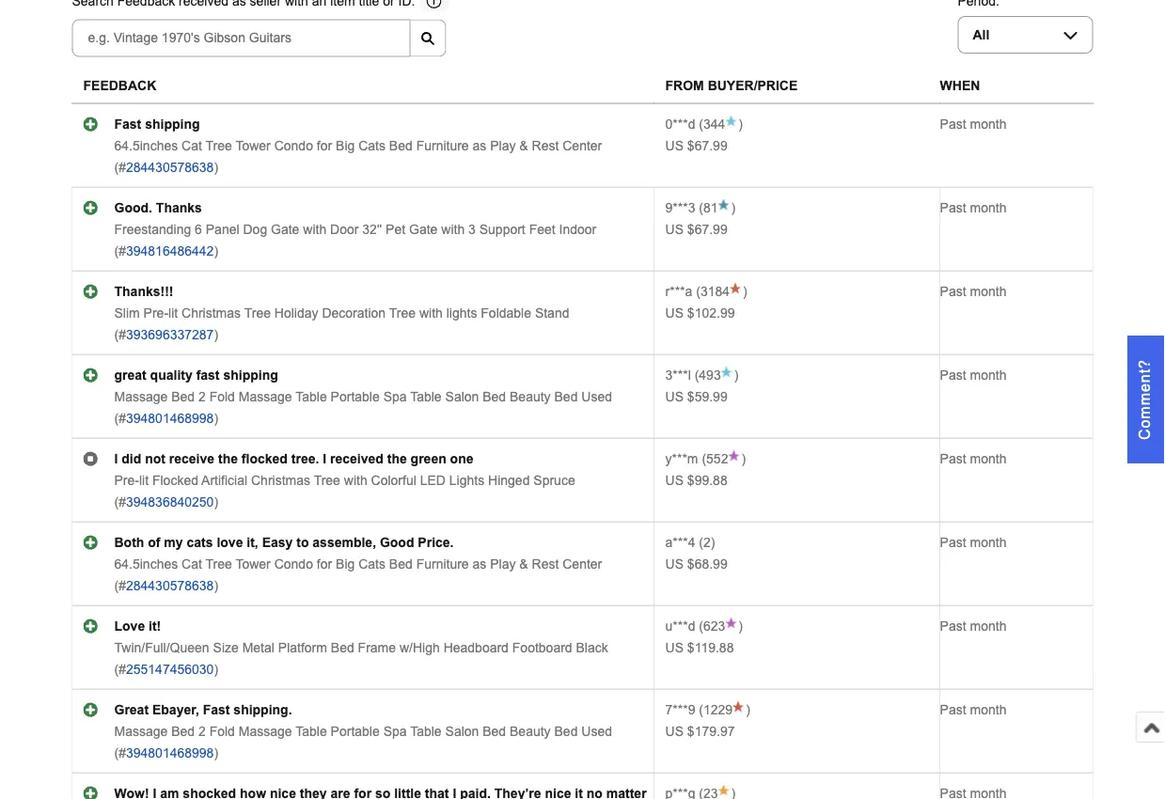 Task type: locate. For each thing, give the bounding box(es) containing it.
284430578638 up it!
[[126, 579, 214, 593]]

as
[[473, 138, 487, 153], [473, 557, 487, 572]]

4 past month element from the top
[[940, 368, 1007, 383]]

love it! element
[[114, 619, 161, 634]]

1 284430578638 from the top
[[126, 160, 214, 175]]

us for y***m
[[666, 473, 684, 488]]

i right tree.
[[323, 452, 327, 466]]

us inside a***4 ( 2 ) us $68.99
[[666, 557, 684, 572]]

$179.97
[[688, 725, 735, 739]]

1 vertical spatial cats
[[359, 557, 386, 572]]

1 vertical spatial massage bed 2 fold massage table portable spa table salon bed beauty bed used (#
[[114, 725, 612, 761]]

(# up both
[[114, 495, 126, 510]]

1 horizontal spatial fast
[[203, 703, 230, 717]]

) up 'panel'
[[214, 160, 218, 175]]

tower down it,
[[236, 557, 271, 572]]

2 64.5inches from the top
[[114, 557, 178, 572]]

1 beauty from the top
[[510, 390, 551, 404]]

0 vertical spatial 394801468998 link
[[126, 411, 214, 426]]

great quality fast shipping element
[[114, 368, 278, 383]]

feedback left by buyer. element up us $179.97
[[666, 703, 696, 717]]

2 inside a***4 ( 2 ) us $68.99
[[704, 535, 711, 550]]

furniture down price.
[[416, 557, 469, 572]]

1 vertical spatial fold
[[209, 725, 235, 739]]

cat down cats
[[182, 557, 202, 572]]

for for both of my cats love it, easy to assemble, good price.
[[317, 557, 332, 572]]

one
[[450, 452, 474, 466]]

394801468998 ) for quality
[[126, 411, 218, 426]]

us $67.99 down ( 81
[[666, 222, 728, 237]]

3 us from the top
[[666, 306, 684, 320]]

1 vertical spatial spa
[[383, 725, 407, 739]]

0 vertical spatial shipping
[[145, 117, 200, 131]]

1 vertical spatial us $67.99
[[666, 222, 728, 237]]

2 $67.99 from the top
[[688, 222, 728, 237]]

feedback left by buyer. element up $68.99
[[666, 535, 696, 550]]

394801468998 link for ebayer,
[[126, 746, 214, 761]]

feedback left by buyer. element up us $99.88
[[666, 452, 699, 466]]

used for us $59.99
[[582, 390, 612, 404]]

0 vertical spatial big
[[336, 138, 355, 153]]

284430578638 up thanks in the left top of the page
[[126, 160, 214, 175]]

2 past month element from the top
[[940, 201, 1007, 215]]

fast
[[196, 368, 220, 383]]

1 horizontal spatial shipping
[[223, 368, 278, 383]]

feedback left by buyer. element up us $119.88
[[666, 619, 696, 634]]

1 for from the top
[[317, 138, 332, 153]]

us down y***m
[[666, 473, 684, 488]]

1 past from the top
[[940, 117, 967, 131]]

3 month from the top
[[970, 284, 1007, 299]]

(# down great
[[114, 746, 126, 761]]

play
[[490, 138, 516, 153], [490, 557, 516, 572]]

1 vertical spatial big
[[336, 557, 355, 572]]

0 horizontal spatial lit
[[139, 473, 149, 488]]

comment? link
[[1128, 336, 1166, 464]]

(# inside slim pre-lit christmas tree holiday decoration tree with lights foldable stand (#
[[114, 328, 126, 342]]

month for ( 1229
[[970, 703, 1007, 717]]

1 vertical spatial &
[[520, 557, 528, 572]]

5 month from the top
[[970, 452, 1007, 466]]

dog
[[243, 222, 267, 237]]

394836840250 link
[[126, 495, 214, 510]]

furniture up 3
[[416, 138, 469, 153]]

big
[[336, 138, 355, 153], [336, 557, 355, 572]]

284430578638 link for of
[[126, 579, 214, 593]]

1 vertical spatial furniture
[[416, 557, 469, 572]]

0 vertical spatial for
[[317, 138, 332, 153]]

month for ( 552
[[970, 452, 1007, 466]]

394801468998 link down ebayer,
[[126, 746, 214, 761]]

feedback left by buyer. element down us $179.97
[[666, 787, 696, 800]]

394801468998 ) down quality
[[126, 411, 218, 426]]

284430578638 link up thanks in the left top of the page
[[126, 160, 214, 175]]

( right 9***3
[[699, 201, 704, 215]]

feedback left by buyer. element left '81'
[[666, 201, 696, 215]]

9***3
[[666, 201, 696, 215]]

1 394801468998 from the top
[[126, 411, 214, 426]]

1 i from the left
[[114, 452, 118, 466]]

284430578638 ) for of
[[126, 579, 218, 593]]

0 vertical spatial as
[[473, 138, 487, 153]]

$119.88
[[688, 641, 734, 655]]

0 vertical spatial 394801468998 )
[[126, 411, 218, 426]]

2 us from the top
[[666, 222, 684, 237]]

6 feedback left by buyer. element from the top
[[666, 535, 696, 550]]

1 284430578638 ) from the top
[[126, 160, 218, 175]]

portable for great ebayer, fast shipping.
[[331, 725, 380, 739]]

pre- down did
[[114, 473, 139, 488]]

u***d
[[666, 619, 696, 634]]

1 394801468998 ) from the top
[[126, 411, 218, 426]]

(# up the 'good.'
[[114, 160, 126, 175]]

1 horizontal spatial christmas
[[251, 473, 310, 488]]

center up indoor
[[563, 138, 602, 153]]

1 horizontal spatial pre-
[[144, 306, 168, 320]]

r***a
[[666, 284, 693, 299]]

2 (# from the top
[[114, 244, 126, 258]]

past for ( 623
[[940, 619, 967, 634]]

0 vertical spatial cats
[[359, 138, 386, 153]]

feedback left by buyer. element for 623
[[666, 619, 696, 634]]

from buyer/price element
[[666, 79, 798, 93]]

1 64.5inches from the top
[[114, 138, 178, 153]]

&
[[520, 138, 528, 153], [520, 557, 528, 572]]

1 394801468998 link from the top
[[126, 411, 214, 426]]

great quality fast shipping
[[114, 368, 278, 383]]

flocked
[[152, 473, 198, 488]]

i
[[114, 452, 118, 466], [323, 452, 327, 466]]

2 cat from the top
[[182, 557, 202, 572]]

1 horizontal spatial the
[[387, 452, 407, 466]]

0 horizontal spatial pre-
[[114, 473, 139, 488]]

64.5inches cat tree tower condo for big cats bed furniture as play & rest center (# down assemble,
[[114, 557, 602, 593]]

spruce
[[534, 473, 575, 488]]

2 furniture from the top
[[416, 557, 469, 572]]

1 vertical spatial 394801468998 link
[[126, 746, 214, 761]]

feedback left by buyer. element for 344
[[666, 117, 696, 131]]

2 used from the top
[[582, 725, 612, 739]]

1 horizontal spatial i
[[323, 452, 327, 466]]

$67.99 down ( 344
[[688, 138, 728, 153]]

1 used from the top
[[582, 390, 612, 404]]

6 past month from the top
[[940, 535, 1007, 550]]

(# up the love
[[114, 579, 126, 593]]

1 vertical spatial condo
[[274, 557, 313, 572]]

lights
[[449, 473, 485, 488]]

past month for 81
[[940, 201, 1007, 215]]

feedback left by buyer. element containing u***d
[[666, 619, 696, 634]]

cats down good in the left bottom of the page
[[359, 557, 386, 572]]

0 vertical spatial lit
[[168, 306, 178, 320]]

feedback left by buyer. element containing 0***d
[[666, 117, 696, 131]]

1 condo from the top
[[274, 138, 313, 153]]

4 month from the top
[[970, 368, 1007, 383]]

big for both of my cats love it, easy to assemble, good price.
[[336, 557, 355, 572]]

2 as from the top
[[473, 557, 487, 572]]

0 vertical spatial $67.99
[[688, 138, 728, 153]]

$59.99
[[688, 390, 728, 404]]

5 past from the top
[[940, 452, 967, 466]]

feedback left by buyer. element containing 9***3
[[666, 201, 696, 215]]

beauty for us $179.97
[[510, 725, 551, 739]]

spa
[[383, 390, 407, 404], [383, 725, 407, 739]]

good. thanks element
[[114, 201, 202, 215]]

64.5inches down fast shipping element on the top of page
[[114, 138, 178, 153]]

massage bed 2 fold massage table portable spa table salon bed beauty bed used (# up wow! i am shocked how nice they are for so little that i paid. they're nice it no matter what price. thank you, these are fantastic. element
[[114, 725, 612, 761]]

4 us from the top
[[666, 390, 684, 404]]

552
[[707, 452, 729, 466]]

1 spa from the top
[[383, 390, 407, 404]]

8 us from the top
[[666, 725, 684, 739]]

$102.99
[[688, 306, 735, 320]]

0 vertical spatial 64.5inches cat tree tower condo for big cats bed furniture as play & rest center (#
[[114, 138, 602, 175]]

past for ( 344
[[940, 117, 967, 131]]

4 (# from the top
[[114, 411, 126, 426]]

0 vertical spatial center
[[563, 138, 602, 153]]

7 past from the top
[[940, 619, 967, 634]]

$68.99
[[688, 557, 728, 572]]

condo for shipping
[[274, 138, 313, 153]]

fold for fast
[[209, 725, 235, 739]]

) right '81'
[[731, 201, 736, 215]]

feedback left by buyer. element for 81
[[666, 201, 696, 215]]

tree down tree.
[[314, 473, 340, 488]]

255147456030 link
[[126, 662, 214, 677]]

0 vertical spatial &
[[520, 138, 528, 153]]

beauty down footboard
[[510, 725, 551, 739]]

1 vertical spatial 2
[[704, 535, 711, 550]]

0 vertical spatial 284430578638
[[126, 160, 214, 175]]

64.5inches
[[114, 138, 178, 153], [114, 557, 178, 572]]

0 vertical spatial play
[[490, 138, 516, 153]]

( for 1229
[[699, 703, 704, 717]]

salon up one on the bottom left of the page
[[445, 390, 479, 404]]

1 vertical spatial lit
[[139, 473, 149, 488]]

select the feedback time period you want to see element
[[958, 0, 1000, 8]]

bed down ebayer,
[[171, 725, 195, 739]]

8 past from the top
[[940, 703, 967, 717]]

1 past month element from the top
[[940, 117, 1007, 131]]

christmas down i did not receive the flocked tree. i received the green one element
[[251, 473, 310, 488]]

8 past month element from the top
[[940, 703, 1007, 717]]

salon
[[445, 390, 479, 404], [445, 725, 479, 739]]

0 vertical spatial fold
[[209, 390, 235, 404]]

1 vertical spatial christmas
[[251, 473, 310, 488]]

with inside pre-lit flocked artificial christmas tree with colorful led lights hinged spruce (#
[[344, 473, 368, 488]]

hinged
[[488, 473, 530, 488]]

1 vertical spatial play
[[490, 557, 516, 572]]

0 vertical spatial cat
[[182, 138, 202, 153]]

1 play from the top
[[490, 138, 516, 153]]

feedback left by buyer. element up us $59.99
[[666, 368, 691, 383]]

1 us $67.99 from the top
[[666, 138, 728, 153]]

1 vertical spatial center
[[563, 557, 602, 572]]

for up the door
[[317, 138, 332, 153]]

2 tower from the top
[[236, 557, 271, 572]]

2 284430578638 link from the top
[[126, 579, 214, 593]]

big up the door
[[336, 138, 355, 153]]

2 394801468998 link from the top
[[126, 746, 214, 761]]

thanks!!!
[[114, 284, 174, 299]]

christmas up 393696337287 )
[[182, 306, 241, 320]]

( right 7***9
[[699, 703, 704, 717]]

fast right ebayer,
[[203, 703, 230, 717]]

1 64.5inches cat tree tower condo for big cats bed furniture as play & rest center (# from the top
[[114, 138, 602, 175]]

0 vertical spatial portable
[[331, 390, 380, 404]]

1 vertical spatial 394801468998
[[126, 746, 214, 761]]

1 vertical spatial portable
[[331, 725, 380, 739]]

1 vertical spatial rest
[[532, 557, 559, 572]]

0 vertical spatial 2
[[198, 390, 206, 404]]

tree up 'panel'
[[206, 138, 232, 153]]

0 vertical spatial spa
[[383, 390, 407, 404]]

1 gate from the left
[[271, 222, 300, 237]]

2 394801468998 ) from the top
[[126, 746, 218, 761]]

us for 7***9
[[666, 725, 684, 739]]

for down assemble,
[[317, 557, 332, 572]]

$67.99
[[688, 138, 728, 153], [688, 222, 728, 237]]

284430578638 )
[[126, 160, 218, 175], [126, 579, 218, 593]]

0 horizontal spatial fast
[[114, 117, 141, 131]]

comment?
[[1137, 359, 1154, 440]]

394836840250 )
[[126, 495, 218, 510]]

shipping.
[[234, 703, 292, 717]]

shipping down feedback
[[145, 117, 200, 131]]

0 vertical spatial condo
[[274, 138, 313, 153]]

8 feedback left by buyer. element from the top
[[666, 703, 696, 717]]

my
[[164, 535, 183, 550]]

bed
[[389, 138, 413, 153], [171, 390, 195, 404], [483, 390, 506, 404], [555, 390, 578, 404], [389, 557, 413, 572], [331, 641, 354, 655], [171, 725, 195, 739], [483, 725, 506, 739], [555, 725, 578, 739]]

3 past month element from the top
[[940, 284, 1007, 299]]

1 vertical spatial 284430578638
[[126, 579, 214, 593]]

with
[[303, 222, 327, 237], [441, 222, 465, 237], [419, 306, 443, 320], [344, 473, 368, 488]]

1 horizontal spatial gate
[[409, 222, 438, 237]]

1 big from the top
[[336, 138, 355, 153]]

3
[[469, 222, 476, 237]]

feedback left by buyer. element containing 7***9
[[666, 703, 696, 717]]

cats for fast shipping
[[359, 138, 386, 153]]

bed down headboard
[[483, 725, 506, 739]]

4 past month from the top
[[940, 368, 1007, 383]]

1 vertical spatial salon
[[445, 725, 479, 739]]

christmas inside pre-lit flocked artificial christmas tree with colorful led lights hinged spruce (#
[[251, 473, 310, 488]]

love
[[217, 535, 243, 550]]

2 beauty from the top
[[510, 725, 551, 739]]

1 portable from the top
[[331, 390, 380, 404]]

0 horizontal spatial christmas
[[182, 306, 241, 320]]

0 vertical spatial salon
[[445, 390, 479, 404]]

rest
[[532, 138, 559, 153], [532, 557, 559, 572]]

( 493
[[691, 368, 721, 383]]

us $67.99 down ( 344
[[666, 138, 728, 153]]

play down hinged
[[490, 557, 516, 572]]

2 284430578638 ) from the top
[[126, 579, 218, 593]]

) down 'panel'
[[214, 244, 218, 258]]

0 horizontal spatial gate
[[271, 222, 300, 237]]

feedback left by buyer. element left 344
[[666, 117, 696, 131]]

0 vertical spatial tower
[[236, 138, 271, 153]]

fast shipping
[[114, 117, 200, 131]]

3 past from the top
[[940, 284, 967, 299]]

1 fold from the top
[[209, 390, 235, 404]]

cat down fast shipping element on the top of page
[[182, 138, 202, 153]]

1 $67.99 from the top
[[688, 138, 728, 153]]

lit up 393696337287 )
[[168, 306, 178, 320]]

as for us $67.99
[[473, 138, 487, 153]]

0 vertical spatial furniture
[[416, 138, 469, 153]]

2 center from the top
[[563, 557, 602, 572]]

center for us $67.99
[[563, 138, 602, 153]]

(# inside twin/full/queen size metal platform bed frame w/high headboard footboard black (#
[[114, 662, 126, 677]]

2 massage bed 2 fold massage table portable spa table salon bed beauty bed used (# from the top
[[114, 725, 612, 761]]

( for 3184
[[696, 284, 701, 299]]

1 vertical spatial 284430578638 link
[[126, 579, 214, 593]]

feedback left by buyer. element containing 3***l
[[666, 368, 691, 383]]

2
[[198, 390, 206, 404], [704, 535, 711, 550], [198, 725, 206, 739]]

spa for shipping.
[[383, 725, 407, 739]]

284430578638 link up it!
[[126, 579, 214, 593]]

us $67.99 for 9***3
[[666, 222, 728, 237]]

( up '$99.88'
[[702, 452, 707, 466]]

us down r***a
[[666, 306, 684, 320]]

2 rest from the top
[[532, 557, 559, 572]]

0 vertical spatial massage bed 2 fold massage table portable spa table salon bed beauty bed used (#
[[114, 390, 612, 426]]

past month element
[[940, 117, 1007, 131], [940, 201, 1007, 215], [940, 284, 1007, 299], [940, 368, 1007, 383], [940, 452, 1007, 466], [940, 535, 1007, 550], [940, 619, 1007, 634], [940, 703, 1007, 717], [940, 787, 1007, 800]]

tree
[[206, 138, 232, 153], [244, 306, 271, 320], [389, 306, 416, 320], [314, 473, 340, 488], [206, 557, 232, 572]]

1 vertical spatial beauty
[[510, 725, 551, 739]]

0 vertical spatial 284430578638 )
[[126, 160, 218, 175]]

tower up dog
[[236, 138, 271, 153]]

8 month from the top
[[970, 703, 1007, 717]]

us for 3***l
[[666, 390, 684, 404]]

0 vertical spatial 394801468998
[[126, 411, 214, 426]]

1 vertical spatial 64.5inches cat tree tower condo for big cats bed furniture as play & rest center (#
[[114, 557, 602, 593]]

7 us from the top
[[666, 641, 684, 655]]

1 vertical spatial as
[[473, 557, 487, 572]]

us down 9***3
[[666, 222, 684, 237]]

assemble,
[[313, 535, 376, 550]]

gate
[[271, 222, 300, 237], [409, 222, 438, 237]]

(# inside pre-lit flocked artificial christmas tree with colorful led lights hinged spruce (#
[[114, 495, 126, 510]]

us down a***4
[[666, 557, 684, 572]]

1 & from the top
[[520, 138, 528, 153]]

0 vertical spatial beauty
[[510, 390, 551, 404]]

gate right pet
[[409, 222, 438, 237]]

(# up great
[[114, 662, 126, 677]]

( for 623
[[699, 619, 704, 634]]

(# down freestanding
[[114, 244, 126, 258]]

feedback
[[83, 79, 156, 93]]

thanks!!! element
[[114, 284, 174, 299]]

quality
[[150, 368, 193, 383]]

feedback left by buyer. element
[[666, 117, 696, 131], [666, 201, 696, 215], [666, 284, 693, 299], [666, 368, 691, 383], [666, 452, 699, 466], [666, 535, 696, 550], [666, 619, 696, 634], [666, 703, 696, 717], [666, 787, 696, 800]]

1 feedback left by buyer. element from the top
[[666, 117, 696, 131]]

( for 552
[[702, 452, 707, 466]]

1 vertical spatial used
[[582, 725, 612, 739]]

0 vertical spatial rest
[[532, 138, 559, 153]]

) inside a***4 ( 2 ) us $68.99
[[711, 535, 715, 550]]

2 salon from the top
[[445, 725, 479, 739]]

condo
[[274, 138, 313, 153], [274, 557, 313, 572]]

i did not receive the flocked tree. i received the green one
[[114, 452, 474, 466]]

fold
[[209, 390, 235, 404], [209, 725, 235, 739]]

0 vertical spatial 284430578638 link
[[126, 160, 214, 175]]

past month element for 81
[[940, 201, 1007, 215]]

2 feedback left by buyer. element from the top
[[666, 201, 696, 215]]

feet
[[529, 222, 556, 237]]

rest up footboard
[[532, 557, 559, 572]]

furniture
[[416, 138, 469, 153], [416, 557, 469, 572]]

8 (# from the top
[[114, 746, 126, 761]]

3 (# from the top
[[114, 328, 126, 342]]

1 vertical spatial for
[[317, 557, 332, 572]]

3 past month from the top
[[940, 284, 1007, 299]]

tower
[[236, 138, 271, 153], [236, 557, 271, 572]]

feedback left by buyer. element containing r***a
[[666, 284, 693, 299]]

0 vertical spatial christmas
[[182, 306, 241, 320]]

spa up wow! i am shocked how nice they are for so little that i paid. they're nice it no matter what price. thank you, these are fantastic. element
[[383, 725, 407, 739]]

center up black
[[563, 557, 602, 572]]

us
[[666, 138, 684, 153], [666, 222, 684, 237], [666, 306, 684, 320], [666, 390, 684, 404], [666, 473, 684, 488], [666, 557, 684, 572], [666, 641, 684, 655], [666, 725, 684, 739]]

2 portable from the top
[[331, 725, 380, 739]]

table up green
[[410, 390, 442, 404]]

great ebayer, fast shipping.
[[114, 703, 292, 717]]

394801468998 up not
[[126, 411, 214, 426]]

thanks
[[156, 201, 202, 215]]

( right 0***d
[[699, 117, 704, 131]]

1 vertical spatial shipping
[[223, 368, 278, 383]]

cats for both of my cats love it, easy to assemble, good price.
[[359, 557, 386, 572]]

1 vertical spatial pre-
[[114, 473, 139, 488]]

3 feedback left by buyer. element from the top
[[666, 284, 693, 299]]

shipping right fast
[[223, 368, 278, 383]]

1 vertical spatial 284430578638 )
[[126, 579, 218, 593]]

past month element for 493
[[940, 368, 1007, 383]]

not
[[145, 452, 165, 466]]

fold down great ebayer, fast shipping. element
[[209, 725, 235, 739]]

(#
[[114, 160, 126, 175], [114, 244, 126, 258], [114, 328, 126, 342], [114, 411, 126, 426], [114, 495, 126, 510], [114, 579, 126, 593], [114, 662, 126, 677], [114, 746, 126, 761]]

255147456030
[[126, 662, 214, 677]]

2 big from the top
[[336, 557, 355, 572]]

headboard
[[444, 641, 509, 655]]

( right a***4
[[699, 535, 704, 550]]

1 vertical spatial 64.5inches
[[114, 557, 178, 572]]

8 past month from the top
[[940, 703, 1007, 717]]

4 past from the top
[[940, 368, 967, 383]]

2 64.5inches cat tree tower condo for big cats bed furniture as play & rest center (# from the top
[[114, 557, 602, 593]]

frame
[[358, 641, 396, 655]]

64.5inches cat tree tower condo for big cats bed furniture as play & rest center (# up the door
[[114, 138, 602, 175]]

5 (# from the top
[[114, 495, 126, 510]]

1 vertical spatial cat
[[182, 557, 202, 572]]

salon down headboard
[[445, 725, 479, 739]]

1 284430578638 link from the top
[[126, 160, 214, 175]]

table
[[296, 390, 327, 404], [410, 390, 442, 404], [296, 725, 327, 739], [410, 725, 442, 739]]

0 vertical spatial used
[[582, 390, 612, 404]]

salon for great quality fast shipping
[[445, 390, 479, 404]]

493
[[699, 368, 721, 383]]

64.5inches cat tree tower condo for big cats bed furniture as play & rest center (# for fast shipping
[[114, 138, 602, 175]]

0 vertical spatial 64.5inches
[[114, 138, 178, 153]]

1 us from the top
[[666, 138, 684, 153]]

1 past month from the top
[[940, 117, 1007, 131]]

2 month from the top
[[970, 201, 1007, 215]]

love it!
[[114, 619, 161, 634]]

64.5inches cat tree tower condo for big cats bed furniture as play & rest center (# for both of my cats love it, easy to assemble, good price.
[[114, 557, 602, 593]]

for for fast shipping
[[317, 138, 332, 153]]

past for ( 1229
[[940, 703, 967, 717]]

0 horizontal spatial the
[[218, 452, 238, 466]]

massage bed 2 fold massage table portable spa table salon bed beauty bed used (# up received
[[114, 390, 612, 426]]

fold for fast
[[209, 390, 235, 404]]

as for us $68.99
[[473, 557, 487, 572]]

2 down fast
[[198, 390, 206, 404]]

pre- down thanks!!! element
[[144, 306, 168, 320]]

play up support
[[490, 138, 516, 153]]

y***m
[[666, 452, 699, 466]]

5 past month element from the top
[[940, 452, 1007, 466]]

2 fold from the top
[[209, 725, 235, 739]]

past month for 493
[[940, 368, 1007, 383]]

1 vertical spatial $67.99
[[688, 222, 728, 237]]

cat
[[182, 138, 202, 153], [182, 557, 202, 572]]

bed inside twin/full/queen size metal platform bed frame w/high headboard footboard black (#
[[331, 641, 354, 655]]

1 salon from the top
[[445, 390, 479, 404]]

the
[[218, 452, 238, 466], [387, 452, 407, 466]]

feedback left by buyer. element containing y***m
[[666, 452, 699, 466]]

play for us $68.99
[[490, 557, 516, 572]]

1 cats from the top
[[359, 138, 386, 153]]

2 down great ebayer, fast shipping. element
[[198, 725, 206, 739]]

feedback left by buyer. element containing a***4
[[666, 535, 696, 550]]

4 feedback left by buyer. element from the top
[[666, 368, 691, 383]]

center for us $68.99
[[563, 557, 602, 572]]

christmas
[[182, 306, 241, 320], [251, 473, 310, 488]]

7 month from the top
[[970, 619, 1007, 634]]

when element
[[940, 79, 981, 93]]

0 vertical spatial us $67.99
[[666, 138, 728, 153]]

394801468998 down ebayer,
[[126, 746, 214, 761]]

1 vertical spatial 394801468998 )
[[126, 746, 218, 761]]

1 furniture from the top
[[416, 138, 469, 153]]

fast down feedback
[[114, 117, 141, 131]]

1 vertical spatial tower
[[236, 557, 271, 572]]

furniture for both of my cats love it, easy to assemble, good price.
[[416, 557, 469, 572]]

7 feedback left by buyer. element from the top
[[666, 619, 696, 634]]

past for ( 3184
[[940, 284, 967, 299]]

1 cat from the top
[[182, 138, 202, 153]]

64.5inches for of
[[114, 557, 178, 572]]

cats up 32''
[[359, 138, 386, 153]]

gate right dog
[[271, 222, 300, 237]]

0 vertical spatial pre-
[[144, 306, 168, 320]]

past month for 623
[[940, 619, 1007, 634]]

fold down fast
[[209, 390, 235, 404]]

past for ( 493
[[940, 368, 967, 383]]

7 past month element from the top
[[940, 619, 1007, 634]]

1 tower from the top
[[236, 138, 271, 153]]

5 past month from the top
[[940, 452, 1007, 466]]

0 horizontal spatial i
[[114, 452, 118, 466]]

as up 3
[[473, 138, 487, 153]]

1 horizontal spatial lit
[[168, 306, 178, 320]]

lit
[[168, 306, 178, 320], [139, 473, 149, 488]]

furniture for fast shipping
[[416, 138, 469, 153]]

) down love
[[214, 579, 218, 593]]

2 vertical spatial 2
[[198, 725, 206, 739]]



Task type: describe. For each thing, give the bounding box(es) containing it.
feedback left by buyer. element for 493
[[666, 368, 691, 383]]

( 81
[[696, 201, 718, 215]]

all
[[973, 27, 990, 42]]

footboard
[[512, 641, 573, 655]]

64.5inches for shipping
[[114, 138, 178, 153]]

) down size
[[214, 662, 218, 677]]

good. thanks
[[114, 201, 202, 215]]

w/high
[[400, 641, 440, 655]]

( for 493
[[695, 368, 699, 383]]

twin/full/queen
[[114, 641, 209, 655]]

& for us $68.99
[[520, 557, 528, 572]]

past month element for 344
[[940, 117, 1007, 131]]

bed down foldable
[[483, 390, 506, 404]]

bed up pet
[[389, 138, 413, 153]]

2 i from the left
[[323, 452, 327, 466]]

twin/full/queen size metal platform bed frame w/high headboard footboard black (#
[[114, 641, 608, 677]]

cat for shipping
[[182, 138, 202, 153]]

) down "artificial"
[[214, 495, 218, 510]]

& for us $67.99
[[520, 138, 528, 153]]

) right 3184
[[743, 284, 748, 299]]

lights
[[447, 306, 477, 320]]

colorful
[[371, 473, 417, 488]]

freestanding
[[114, 222, 191, 237]]

) up fast
[[214, 328, 218, 342]]

table down platform
[[296, 725, 327, 739]]

feedback left by buyer. element for 3184
[[666, 284, 693, 299]]

tower for shipping
[[236, 138, 271, 153]]

7***9
[[666, 703, 696, 717]]

past for ( 81
[[940, 201, 967, 215]]

platform
[[278, 641, 327, 655]]

from
[[666, 79, 704, 93]]

a***4 ( 2 ) us $68.99
[[666, 535, 728, 572]]

door
[[330, 222, 359, 237]]

past month element for 623
[[940, 619, 1007, 634]]

tree down love
[[206, 557, 232, 572]]

fast shipping element
[[114, 117, 200, 131]]

month for ( 623
[[970, 619, 1007, 634]]

tree right decoration
[[389, 306, 416, 320]]

past for ( 552
[[940, 452, 967, 466]]

( for 81
[[699, 201, 704, 215]]

rest for us $68.99
[[532, 557, 559, 572]]

artificial
[[201, 473, 247, 488]]

1 the from the left
[[218, 452, 238, 466]]

great ebayer, fast shipping. element
[[114, 703, 292, 717]]

both
[[114, 535, 144, 550]]

394801468998 for ebayer,
[[126, 746, 214, 761]]

month for ( 493
[[970, 368, 1007, 383]]

slim
[[114, 306, 140, 320]]

good.
[[114, 201, 152, 215]]

buyer/price
[[708, 79, 798, 93]]

holiday
[[275, 306, 318, 320]]

play for us $67.99
[[490, 138, 516, 153]]

it!
[[149, 619, 161, 634]]

( 3184
[[693, 284, 730, 299]]

past month for 552
[[940, 452, 1007, 466]]

284430578638 for of
[[126, 579, 214, 593]]

6
[[195, 222, 202, 237]]

9 past month element from the top
[[940, 787, 1007, 800]]

portable for great quality fast shipping
[[331, 390, 380, 404]]

bed up 'spruce'
[[555, 390, 578, 404]]

us $179.97
[[666, 725, 735, 739]]

month for ( 344
[[970, 117, 1007, 131]]

0 horizontal spatial shipping
[[145, 117, 200, 131]]

table up wow! i am shocked how nice they are for so little that i paid. they're nice it no matter what price. thank you, these are fantastic. element
[[410, 725, 442, 739]]

pet
[[386, 222, 406, 237]]

love
[[114, 619, 145, 634]]

) right 623
[[739, 619, 743, 634]]

bed down good in the left bottom of the page
[[389, 557, 413, 572]]

did
[[122, 452, 141, 466]]

( 344
[[696, 117, 726, 131]]

good
[[380, 535, 414, 550]]

us for u***d
[[666, 641, 684, 655]]

it,
[[247, 535, 258, 550]]

2 for shipping
[[198, 390, 206, 404]]

) right the 493
[[734, 368, 739, 383]]

feedback left by buyer. element for 2
[[666, 535, 696, 550]]

2 gate from the left
[[409, 222, 438, 237]]

284430578638 link for shipping
[[126, 160, 214, 175]]

from buyer/price
[[666, 79, 798, 93]]

394816486442
[[126, 244, 214, 258]]

( 1229
[[696, 703, 733, 717]]

metal
[[242, 641, 275, 655]]

lit inside pre-lit flocked artificial christmas tree with colorful led lights hinged spruce (#
[[139, 473, 149, 488]]

support
[[480, 222, 526, 237]]

1 (# from the top
[[114, 160, 126, 175]]

massage bed 2 fold massage table portable spa table salon bed beauty bed used (# for great quality fast shipping
[[114, 390, 612, 426]]

$67.99 for 81
[[688, 222, 728, 237]]

both of my cats love it, easy to assemble, good price.
[[114, 535, 454, 550]]

bed down footboard
[[555, 725, 578, 739]]

past month for 1229
[[940, 703, 1007, 717]]

cats
[[187, 535, 213, 550]]

) right 552
[[742, 452, 746, 466]]

) right 344
[[739, 117, 743, 131]]

81
[[704, 201, 718, 215]]

1 vertical spatial fast
[[203, 703, 230, 717]]

both of my cats love it, easy to assemble, good price. element
[[114, 535, 454, 550]]

us $67.99 for 0***d
[[666, 138, 728, 153]]

0 vertical spatial fast
[[114, 117, 141, 131]]

month for ( 3184
[[970, 284, 1007, 299]]

past month element for 552
[[940, 452, 1007, 466]]

( for 344
[[699, 117, 704, 131]]

394801468998 link for quality
[[126, 411, 214, 426]]

used for us $179.97
[[582, 725, 612, 739]]

with left 3
[[441, 222, 465, 237]]

tree inside pre-lit flocked artificial christmas tree with colorful led lights hinged spruce (#
[[314, 473, 340, 488]]

32''
[[362, 222, 382, 237]]

us $59.99
[[666, 390, 728, 404]]

decoration
[[322, 306, 386, 320]]

393696337287 )
[[126, 328, 218, 342]]

slim pre-lit christmas tree holiday decoration tree with lights foldable stand (#
[[114, 306, 570, 342]]

feedback element
[[83, 79, 156, 93]]

of
[[148, 535, 160, 550]]

past month for 3184
[[940, 284, 1007, 299]]

lit inside slim pre-lit christmas tree holiday decoration tree with lights foldable stand (#
[[168, 306, 178, 320]]

all button
[[958, 16, 1094, 54]]

394801468998 ) for ebayer,
[[126, 746, 218, 761]]

flocked
[[242, 452, 288, 466]]

) down fast
[[214, 411, 218, 426]]

2 for shipping.
[[198, 725, 206, 739]]

2 the from the left
[[387, 452, 407, 466]]

tree left the holiday
[[244, 306, 271, 320]]

wow! i am shocked how nice they are for so little that i paid. they're nice it no matter what price. thank you, these are fantastic. element
[[114, 787, 647, 800]]

$67.99 for 344
[[688, 138, 728, 153]]

6 past month element from the top
[[940, 535, 1007, 550]]

ebayer,
[[152, 703, 199, 717]]

623
[[704, 619, 726, 634]]

freestanding 6 panel dog gate with door 32'' pet gate with 3 support feet indoor (#
[[114, 222, 597, 258]]

condo for of
[[274, 557, 313, 572]]

(# inside freestanding 6 panel dog gate with door 32'' pet gate with 3 support feet indoor (#
[[114, 244, 126, 258]]

us for 0***d
[[666, 138, 684, 153]]

black
[[576, 641, 608, 655]]

past month element for 1229
[[940, 703, 1007, 717]]

394816486442 )
[[126, 244, 218, 258]]

past month element for 3184
[[940, 284, 1007, 299]]

344
[[704, 117, 726, 131]]

stand
[[535, 306, 570, 320]]

394801468998 for quality
[[126, 411, 214, 426]]

great
[[114, 703, 149, 717]]

6 month from the top
[[970, 535, 1007, 550]]

size
[[213, 641, 239, 655]]

rest for us $67.99
[[532, 138, 559, 153]]

394836840250
[[126, 495, 214, 510]]

e.g. Vintage 1970's Gibson Guitars text field
[[72, 19, 411, 57]]

255147456030 )
[[126, 662, 218, 677]]

with left the door
[[303, 222, 327, 237]]

284430578638 ) for shipping
[[126, 160, 218, 175]]

tower for of
[[236, 557, 271, 572]]

salon for great ebayer, fast shipping.
[[445, 725, 479, 739]]

beauty for us $59.99
[[510, 390, 551, 404]]

table up tree.
[[296, 390, 327, 404]]

spa for shipping
[[383, 390, 407, 404]]

green
[[411, 452, 447, 466]]

9 feedback left by buyer. element from the top
[[666, 787, 696, 800]]

( 623
[[696, 619, 726, 634]]

i did not receive the flocked tree. i received the green one element
[[114, 452, 474, 466]]

393696337287
[[126, 328, 214, 342]]

6 past from the top
[[940, 535, 967, 550]]

past month for 344
[[940, 117, 1007, 131]]

( inside a***4 ( 2 ) us $68.99
[[699, 535, 704, 550]]

bed down quality
[[171, 390, 195, 404]]

us $119.88
[[666, 641, 734, 655]]

feedback left by buyer. element for 552
[[666, 452, 699, 466]]

pre- inside pre-lit flocked artificial christmas tree with colorful led lights hinged spruce (#
[[114, 473, 139, 488]]

$99.88
[[688, 473, 728, 488]]

pre-lit flocked artificial christmas tree with colorful led lights hinged spruce (#
[[114, 473, 575, 510]]

big for fast shipping
[[336, 138, 355, 153]]

pre- inside slim pre-lit christmas tree holiday decoration tree with lights foldable stand (#
[[144, 306, 168, 320]]

us for r***a
[[666, 306, 684, 320]]

1229
[[704, 703, 733, 717]]

) right the 1229
[[746, 703, 751, 717]]

indoor
[[559, 222, 597, 237]]

) down great ebayer, fast shipping.
[[214, 746, 218, 761]]

cat for of
[[182, 557, 202, 572]]

us $99.88
[[666, 473, 728, 488]]

received
[[330, 452, 384, 466]]

us for 9***3
[[666, 222, 684, 237]]

( 552
[[699, 452, 729, 466]]

panel
[[206, 222, 239, 237]]

massage bed 2 fold massage table portable spa table salon bed beauty bed used (# for great ebayer, fast shipping.
[[114, 725, 612, 761]]

feedback left by buyer. element for 1229
[[666, 703, 696, 717]]

6 (# from the top
[[114, 579, 126, 593]]

month for ( 81
[[970, 201, 1007, 215]]

to
[[297, 535, 309, 550]]

with inside slim pre-lit christmas tree holiday decoration tree with lights foldable stand (#
[[419, 306, 443, 320]]

a***4
[[666, 535, 696, 550]]

christmas inside slim pre-lit christmas tree holiday decoration tree with lights foldable stand (#
[[182, 306, 241, 320]]

foldable
[[481, 306, 531, 320]]



Task type: vqa. For each thing, say whether or not it's contained in the screenshot.
2 to the bottom
yes



